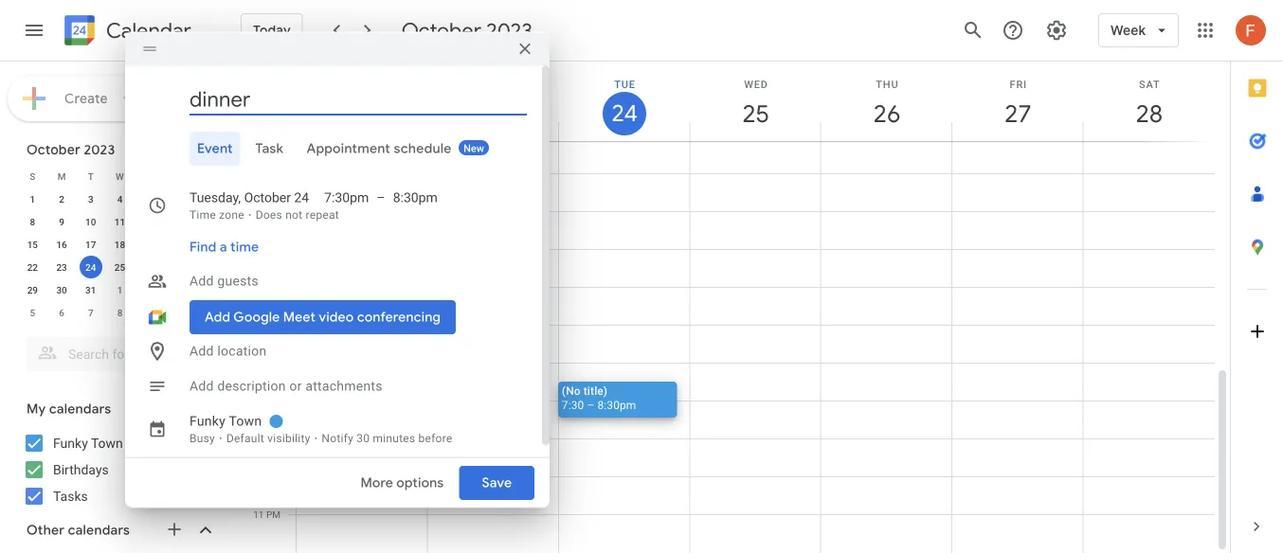 Task type: locate. For each thing, give the bounding box(es) containing it.
town
[[229, 413, 262, 429], [91, 436, 123, 451]]

minutes
[[373, 432, 416, 445]]

18
[[115, 239, 125, 250]]

october
[[402, 17, 482, 44], [27, 141, 81, 158], [244, 190, 291, 205]]

2 horizontal spatial 9
[[259, 433, 264, 445]]

9 down november 2 element at the left bottom
[[146, 307, 152, 319]]

row containing 1
[[18, 188, 222, 211]]

1 horizontal spatial 6
[[259, 320, 264, 331]]

5 up 12 element
[[146, 193, 152, 205]]

1 horizontal spatial funky
[[190, 413, 226, 429]]

4 for 4 pm
[[259, 244, 264, 255]]

3 pm
[[259, 206, 281, 217]]

pm right time
[[266, 244, 281, 255]]

town up default
[[229, 413, 262, 429]]

– inside (no title) 7:30 – 8:30pm
[[587, 399, 595, 412]]

october 2023
[[402, 17, 533, 44], [27, 141, 115, 158]]

22 element
[[21, 256, 44, 279]]

1 horizontal spatial 9
[[146, 307, 152, 319]]

0 vertical spatial add
[[190, 273, 214, 289]]

add for add description or attachments
[[190, 378, 214, 394]]

17
[[85, 239, 96, 250]]

3 row from the top
[[18, 211, 222, 233]]

6 inside grid
[[259, 320, 264, 331]]

9 inside grid
[[259, 433, 264, 445]]

28 inside column header
[[1135, 98, 1162, 129]]

5 pm from the top
[[266, 395, 281, 407]]

funky inside my calendars "list"
[[53, 436, 88, 451]]

0 horizontal spatial 2023
[[84, 141, 115, 158]]

1 vertical spatial 6
[[259, 320, 264, 331]]

1 horizontal spatial funky town
[[190, 413, 262, 429]]

0 horizontal spatial 9
[[59, 216, 64, 228]]

1 down 25 element
[[117, 284, 123, 296]]

appointment
[[307, 140, 391, 157]]

0 vertical spatial 8
[[30, 216, 35, 228]]

1 horizontal spatial 2023
[[487, 17, 533, 44]]

2 vertical spatial 4
[[205, 284, 210, 296]]

pm down '9 pm'
[[266, 509, 281, 521]]

1 vertical spatial 9
[[146, 307, 152, 319]]

2 down m
[[59, 193, 64, 205]]

1 vertical spatial 2023
[[84, 141, 115, 158]]

1 horizontal spatial town
[[229, 413, 262, 429]]

7 for 7 pm
[[259, 357, 264, 369]]

create
[[64, 90, 108, 107]]

7 pm from the top
[[266, 509, 281, 521]]

row group containing 1
[[18, 188, 222, 324]]

28 link
[[1128, 92, 1172, 136]]

pm for 4 pm
[[266, 244, 281, 255]]

0 vertical spatial october
[[402, 17, 482, 44]]

1 horizontal spatial 25
[[741, 98, 769, 129]]

row group
[[18, 188, 222, 324]]

time
[[230, 238, 259, 256]]

7:30pm – 8:30pm
[[324, 190, 438, 205]]

1 vertical spatial 4
[[259, 244, 264, 255]]

2 vertical spatial 7
[[259, 357, 264, 369]]

1 row from the top
[[18, 165, 222, 188]]

6
[[59, 307, 64, 319], [259, 320, 264, 331]]

11 down november 4 "element" at bottom
[[202, 307, 213, 319]]

pm up 7 pm
[[266, 320, 281, 331]]

25 column header
[[690, 62, 822, 141]]

1 column header from the left
[[296, 62, 428, 141]]

0 horizontal spatial 6
[[59, 307, 64, 319]]

13 element
[[167, 211, 190, 233]]

1 vertical spatial funky
[[53, 436, 88, 451]]

1 horizontal spatial –
[[587, 399, 595, 412]]

4 pm from the top
[[266, 357, 281, 369]]

2 horizontal spatial 11
[[253, 509, 264, 521]]

2 vertical spatial 11
[[253, 509, 264, 521]]

0 vertical spatial 25
[[741, 98, 769, 129]]

6 up location on the bottom left of the page
[[259, 320, 264, 331]]

0 vertical spatial 4
[[117, 193, 123, 205]]

– down title)
[[587, 399, 595, 412]]

3 up the 10 element
[[88, 193, 94, 205]]

saturday column header
[[193, 165, 222, 188]]

0 vertical spatial calendars
[[49, 401, 111, 418]]

pm right default
[[266, 433, 281, 445]]

28 down sat in the top right of the page
[[1135, 98, 1162, 129]]

town down my calendars dropdown button
[[91, 436, 123, 451]]

11 up 18
[[115, 216, 125, 228]]

row containing 29
[[18, 279, 222, 302]]

1 inside november 1 element
[[117, 284, 123, 296]]

28
[[1135, 98, 1162, 129], [202, 262, 213, 273]]

3 add from the top
[[190, 378, 214, 394]]

find
[[190, 238, 217, 256]]

4 inside "element"
[[205, 284, 210, 296]]

funky up "birthdays"
[[53, 436, 88, 451]]

funky town
[[190, 413, 262, 429], [53, 436, 123, 451]]

4 row from the top
[[18, 233, 222, 256]]

pm left not
[[266, 206, 281, 217]]

1 down s
[[30, 193, 35, 205]]

None search field
[[0, 330, 235, 372]]

0 horizontal spatial 28
[[202, 262, 213, 273]]

2 add from the top
[[190, 343, 214, 359]]

8 up 15 element
[[30, 216, 35, 228]]

0 horizontal spatial 11
[[115, 216, 125, 228]]

1 vertical spatial 7
[[88, 307, 94, 319]]

calendar
[[106, 18, 191, 44]]

1 pm from the top
[[266, 206, 281, 217]]

2 vertical spatial 9
[[259, 433, 264, 445]]

12
[[144, 216, 154, 228]]

8:30pm down title)
[[598, 399, 637, 412]]

31 element
[[79, 279, 102, 302]]

pm
[[266, 206, 281, 217], [266, 244, 281, 255], [266, 320, 281, 331], [266, 357, 281, 369], [266, 395, 281, 407], [266, 433, 281, 445], [266, 509, 281, 521]]

11 inside november 11 element
[[202, 307, 213, 319]]

november 6 element
[[50, 302, 73, 324]]

– right 7:30pm
[[377, 190, 386, 205]]

9 pm
[[259, 433, 281, 445]]

calendars for my calendars
[[49, 401, 111, 418]]

23
[[56, 262, 67, 273]]

fri 27
[[1004, 78, 1031, 129]]

Search for people text field
[[38, 338, 205, 372]]

5 row from the top
[[18, 256, 222, 279]]

0 horizontal spatial 3
[[88, 193, 94, 205]]

add for add guests
[[190, 273, 214, 289]]

1 horizontal spatial 24
[[294, 190, 309, 205]]

3 pm from the top
[[266, 320, 281, 331]]

1 vertical spatial 11
[[202, 307, 213, 319]]

week button
[[1099, 8, 1180, 53]]

1 vertical spatial add
[[190, 343, 214, 359]]

24 link
[[603, 92, 647, 136]]

24 cell
[[76, 256, 105, 279]]

0 vertical spatial funky
[[190, 413, 226, 429]]

1 horizontal spatial 2
[[146, 284, 152, 296]]

25 inside 25 element
[[115, 262, 125, 273]]

tab list
[[1232, 62, 1284, 501], [140, 131, 527, 165]]

row containing 5
[[18, 302, 222, 324]]

0 horizontal spatial 1
[[30, 193, 35, 205]]

0 vertical spatial 30
[[56, 284, 67, 296]]

27 link
[[997, 92, 1041, 136]]

thu 26
[[873, 78, 900, 129]]

24, today element
[[79, 256, 102, 279]]

9 inside "element"
[[146, 307, 152, 319]]

6 pm from the top
[[266, 433, 281, 445]]

wed 25
[[741, 78, 769, 129]]

s
[[30, 171, 35, 182]]

2
[[59, 193, 64, 205], [146, 284, 152, 296]]

24 down tue
[[611, 99, 637, 128]]

0 horizontal spatial 25
[[115, 262, 125, 273]]

cell
[[164, 256, 193, 279]]

0 horizontal spatial –
[[377, 190, 386, 205]]

sat
[[1140, 78, 1161, 90]]

add down add location in the bottom of the page
[[190, 378, 214, 394]]

25 down 18
[[115, 262, 125, 273]]

20 element
[[167, 233, 190, 256]]

november 8 element
[[109, 302, 131, 324]]

0 horizontal spatial funky town
[[53, 436, 123, 451]]

column header right 06 at the top left
[[296, 62, 428, 141]]

27
[[1004, 98, 1031, 129]]

1 horizontal spatial 3
[[259, 206, 264, 217]]

add inside dropdown button
[[190, 273, 214, 289]]

pm up add description or attachments
[[266, 357, 281, 369]]

time zone
[[190, 208, 245, 221]]

today button
[[241, 8, 303, 53]]

create button
[[8, 76, 148, 121]]

9 up 16 element
[[59, 216, 64, 228]]

1 vertical spatial 1
[[117, 284, 123, 296]]

25 inside wed 25
[[741, 98, 769, 129]]

5 down 29 element
[[30, 307, 35, 319]]

1 vertical spatial 2
[[146, 284, 152, 296]]

november 5 element
[[21, 302, 44, 324]]

or
[[290, 378, 302, 394]]

funky up busy
[[190, 413, 226, 429]]

column header up new
[[427, 62, 559, 141]]

7 up time
[[205, 193, 210, 205]]

pm for 11 pm
[[266, 509, 281, 521]]

0 vertical spatial october 2023
[[402, 17, 533, 44]]

11 inside grid
[[253, 509, 264, 521]]

busy
[[190, 432, 215, 445]]

calendars down tasks at the bottom
[[68, 522, 130, 540]]

7 down 31 element
[[88, 307, 94, 319]]

0 horizontal spatial funky
[[53, 436, 88, 451]]

2 row from the top
[[18, 188, 222, 211]]

30 right notify
[[357, 432, 370, 445]]

24 down the 17
[[85, 262, 96, 273]]

8 for november 8 element
[[117, 307, 123, 319]]

2023
[[487, 17, 533, 44], [84, 141, 115, 158]]

8 down description
[[259, 395, 264, 407]]

0 horizontal spatial town
[[91, 436, 123, 451]]

pm down add description or attachments
[[266, 395, 281, 407]]

6 for 6
[[59, 307, 64, 319]]

2 horizontal spatial 7
[[259, 357, 264, 369]]

today
[[253, 22, 291, 39]]

wed
[[745, 78, 769, 90]]

calendars right "my"
[[49, 401, 111, 418]]

before
[[419, 432, 453, 445]]

1 horizontal spatial 8
[[117, 307, 123, 319]]

4 up "11" element
[[117, 193, 123, 205]]

november 11 element
[[196, 302, 219, 324]]

0 vertical spatial 8:30pm
[[393, 190, 438, 205]]

1 vertical spatial 8:30pm
[[598, 399, 637, 412]]

9 for 9 pm
[[259, 433, 264, 445]]

sat 28
[[1135, 78, 1162, 129]]

4 up november 11 element
[[205, 284, 210, 296]]

24
[[611, 99, 637, 128], [294, 190, 309, 205], [85, 262, 96, 273]]

2 down 26 element in the left of the page
[[146, 284, 152, 296]]

0 vertical spatial 6
[[59, 307, 64, 319]]

9 left "visibility" at bottom
[[259, 433, 264, 445]]

1 add from the top
[[190, 273, 214, 289]]

7:30pm
[[324, 190, 369, 205]]

row
[[18, 165, 222, 188], [18, 188, 222, 211], [18, 211, 222, 233], [18, 233, 222, 256], [18, 256, 222, 279], [18, 279, 222, 302], [18, 302, 222, 324]]

21 element
[[196, 233, 219, 256]]

0 vertical spatial 5
[[146, 193, 152, 205]]

8:30pm right to element
[[393, 190, 438, 205]]

calendars
[[49, 401, 111, 418], [68, 522, 130, 540]]

2 vertical spatial 8
[[259, 395, 264, 407]]

november 2 element
[[138, 279, 160, 302]]

0 horizontal spatial 24
[[85, 262, 96, 273]]

0 vertical spatial 3
[[88, 193, 94, 205]]

25 element
[[109, 256, 131, 279]]

row containing 8
[[18, 211, 222, 233]]

6 row from the top
[[18, 279, 222, 302]]

2 horizontal spatial 24
[[611, 99, 637, 128]]

grid
[[243, 62, 1231, 554]]

2 vertical spatial add
[[190, 378, 214, 394]]

pm for 3 pm
[[266, 206, 281, 217]]

1 vertical spatial calendars
[[68, 522, 130, 540]]

0 vertical spatial 11
[[115, 216, 125, 228]]

add right november 3 element
[[190, 273, 214, 289]]

1 vertical spatial 30
[[357, 432, 370, 445]]

2 horizontal spatial 8
[[259, 395, 264, 407]]

3 inside 'grid'
[[88, 193, 94, 205]]

2 vertical spatial 24
[[85, 262, 96, 273]]

0 horizontal spatial 30
[[56, 284, 67, 296]]

8 for 8 pm
[[259, 395, 264, 407]]

8:30pm
[[393, 190, 438, 205], [598, 399, 637, 412]]

1 vertical spatial funky town
[[53, 436, 123, 451]]

1 vertical spatial town
[[91, 436, 123, 451]]

16 element
[[50, 233, 73, 256]]

7 pm
[[259, 357, 281, 369]]

7 up description
[[259, 357, 264, 369]]

2 pm from the top
[[266, 244, 281, 255]]

november 9 element
[[138, 302, 160, 324]]

repeat
[[306, 208, 339, 221]]

november 4 element
[[196, 279, 219, 302]]

2 vertical spatial october
[[244, 190, 291, 205]]

default visibility
[[226, 432, 311, 445]]

6 down 30 element
[[59, 307, 64, 319]]

my calendars list
[[4, 429, 235, 512]]

tab list containing event
[[140, 131, 527, 165]]

6 inside "element"
[[59, 307, 64, 319]]

0 vertical spatial 7
[[205, 193, 210, 205]]

1 vertical spatial 8
[[117, 307, 123, 319]]

3 down tuesday, october 24
[[259, 206, 264, 217]]

1 vertical spatial 25
[[115, 262, 125, 273]]

1 vertical spatial october 2023
[[27, 141, 115, 158]]

28 down find
[[202, 262, 213, 273]]

1 horizontal spatial 11
[[202, 307, 213, 319]]

1 horizontal spatial 28
[[1135, 98, 1162, 129]]

2 horizontal spatial 4
[[259, 244, 264, 255]]

11 inside "11" element
[[115, 216, 125, 228]]

26 link
[[866, 92, 909, 136]]

1 vertical spatial october
[[27, 141, 81, 158]]

november 1 element
[[109, 279, 131, 302]]

1 vertical spatial 28
[[202, 262, 213, 273]]

0 vertical spatial –
[[377, 190, 386, 205]]

24 up does not repeat
[[294, 190, 309, 205]]

8
[[30, 216, 35, 228], [117, 307, 123, 319], [259, 395, 264, 407]]

column header
[[296, 62, 428, 141], [427, 62, 559, 141]]

0 vertical spatial 1
[[30, 193, 35, 205]]

find a time button
[[182, 230, 267, 264]]

birthdays
[[53, 462, 109, 478]]

3
[[88, 193, 94, 205], [259, 206, 264, 217]]

28 inside 'october 2023' 'grid'
[[202, 262, 213, 273]]

funky town up "birthdays"
[[53, 436, 123, 451]]

0 horizontal spatial 7
[[88, 307, 94, 319]]

0 vertical spatial 24
[[611, 99, 637, 128]]

25
[[741, 98, 769, 129], [115, 262, 125, 273]]

notify
[[322, 432, 354, 445]]

1 vertical spatial –
[[587, 399, 595, 412]]

funky town up default
[[190, 413, 262, 429]]

17 element
[[79, 233, 102, 256]]

0 vertical spatial 28
[[1135, 98, 1162, 129]]

1 horizontal spatial 7
[[205, 193, 210, 205]]

5
[[146, 193, 152, 205], [30, 307, 35, 319]]

7 inside grid
[[259, 357, 264, 369]]

add down november 11 element
[[190, 343, 214, 359]]

1 horizontal spatial 8:30pm
[[598, 399, 637, 412]]

06
[[270, 126, 281, 137]]

does
[[256, 208, 283, 221]]

11 element
[[109, 211, 131, 233]]

1 horizontal spatial 1
[[117, 284, 123, 296]]

12 element
[[138, 211, 160, 233]]

24 inside cell
[[85, 262, 96, 273]]

2 horizontal spatial october
[[402, 17, 482, 44]]

8 down november 1 element
[[117, 307, 123, 319]]

11 down '9 pm'
[[253, 509, 264, 521]]

30 down 23 at top left
[[56, 284, 67, 296]]

7 row from the top
[[18, 302, 222, 324]]

25 down "wed"
[[741, 98, 769, 129]]

4 down the does
[[259, 244, 264, 255]]

4
[[117, 193, 123, 205], [259, 244, 264, 255], [205, 284, 210, 296]]

new element
[[459, 140, 489, 155]]

28 column header
[[1083, 62, 1216, 141]]

11
[[115, 216, 125, 228], [202, 307, 213, 319], [253, 509, 264, 521]]

pm for 6 pm
[[266, 320, 281, 331]]

11 for "11" element
[[115, 216, 125, 228]]



Task type: describe. For each thing, give the bounding box(es) containing it.
29 element
[[21, 279, 44, 302]]

settings menu image
[[1046, 19, 1069, 42]]

26 element
[[138, 256, 160, 279]]

3 for 3
[[88, 193, 94, 205]]

new
[[464, 142, 484, 154]]

tasks
[[53, 489, 88, 504]]

other
[[27, 522, 65, 540]]

november 3 element
[[167, 279, 190, 302]]

my
[[27, 401, 46, 418]]

23 element
[[50, 256, 73, 279]]

to element
[[377, 188, 386, 207]]

28 element
[[196, 256, 219, 279]]

tuesday, october 24
[[190, 190, 309, 205]]

10
[[85, 216, 96, 228]]

guests
[[218, 273, 259, 289]]

appointment schedule
[[307, 140, 452, 157]]

add location
[[190, 343, 267, 359]]

time
[[190, 208, 216, 221]]

4 pm
[[259, 244, 281, 255]]

t
[[88, 171, 94, 182]]

26
[[873, 98, 900, 129]]

location
[[218, 343, 267, 359]]

24 inside column header
[[611, 99, 637, 128]]

1 vertical spatial 24
[[294, 190, 309, 205]]

9 for november 9 "element"
[[146, 307, 152, 319]]

my calendars button
[[4, 394, 235, 425]]

14
[[202, 216, 213, 228]]

tuesday,
[[190, 190, 241, 205]]

row containing 15
[[18, 233, 222, 256]]

15 element
[[21, 233, 44, 256]]

title)
[[584, 385, 608, 398]]

6 for 6 pm
[[259, 320, 264, 331]]

visibility
[[268, 432, 311, 445]]

thu
[[876, 78, 899, 90]]

grid containing 25
[[243, 62, 1231, 554]]

(no title) 7:30 – 8:30pm
[[562, 385, 637, 412]]

gmt-
[[248, 126, 270, 137]]

add description or attachments
[[190, 378, 383, 394]]

default
[[226, 432, 265, 445]]

november 10 element
[[167, 302, 190, 324]]

pm for 9 pm
[[266, 433, 281, 445]]

add for add location
[[190, 343, 214, 359]]

other calendars button
[[4, 516, 235, 546]]

does not repeat
[[256, 208, 339, 221]]

tue
[[615, 78, 636, 90]]

not
[[286, 208, 303, 221]]

0 horizontal spatial 8
[[30, 216, 35, 228]]

21
[[202, 239, 213, 250]]

m
[[58, 171, 66, 182]]

1 horizontal spatial 30
[[357, 432, 370, 445]]

calendar element
[[61, 11, 191, 53]]

30 element
[[50, 279, 73, 302]]

week
[[1111, 22, 1146, 39]]

1 horizontal spatial tab list
[[1232, 62, 1284, 501]]

(no
[[562, 385, 581, 398]]

notify 30 minutes before
[[322, 432, 453, 445]]

other calendars
[[27, 522, 130, 540]]

calendar heading
[[102, 18, 191, 44]]

29
[[27, 284, 38, 296]]

october 2023 grid
[[18, 165, 222, 324]]

1 horizontal spatial october 2023
[[402, 17, 533, 44]]

w
[[116, 171, 124, 182]]

7 for november 7 element
[[88, 307, 94, 319]]

november 7 element
[[79, 302, 102, 324]]

Add title text field
[[190, 85, 527, 113]]

friday column header
[[164, 165, 193, 188]]

gmt-06
[[248, 126, 281, 137]]

attachments
[[306, 378, 383, 394]]

funky town inside my calendars "list"
[[53, 436, 123, 451]]

schedule
[[394, 140, 452, 157]]

11 pm
[[253, 509, 281, 521]]

4 for november 4 "element" at bottom
[[205, 284, 210, 296]]

a
[[220, 238, 227, 256]]

0 vertical spatial 2
[[59, 193, 64, 205]]

0 vertical spatial funky town
[[190, 413, 262, 429]]

add other calendars image
[[165, 521, 184, 540]]

25 link
[[734, 92, 778, 136]]

task
[[256, 140, 284, 157]]

event button
[[190, 131, 241, 165]]

main drawer image
[[23, 19, 46, 42]]

15
[[27, 239, 38, 250]]

pm for 8 pm
[[266, 395, 281, 407]]

row containing s
[[18, 165, 222, 188]]

26 column header
[[821, 62, 953, 141]]

22
[[27, 262, 38, 273]]

0 horizontal spatial 8:30pm
[[393, 190, 438, 205]]

11 for 11 pm
[[253, 509, 264, 521]]

18 element
[[109, 233, 131, 256]]

31
[[85, 284, 96, 296]]

find a time
[[190, 238, 259, 256]]

30 inside 'october 2023' 'grid'
[[56, 284, 67, 296]]

6 element
[[167, 188, 190, 211]]

row containing 22
[[18, 256, 222, 279]]

27 column header
[[952, 62, 1084, 141]]

0 horizontal spatial october
[[27, 141, 81, 158]]

11 for november 11 element
[[202, 307, 213, 319]]

2 column header from the left
[[427, 62, 559, 141]]

town inside my calendars "list"
[[91, 436, 123, 451]]

add guests
[[190, 273, 259, 289]]

1 horizontal spatial 5
[[146, 193, 152, 205]]

fri
[[1010, 78, 1028, 90]]

6 pm
[[259, 320, 281, 331]]

task button
[[248, 131, 292, 165]]

24 column header
[[558, 62, 691, 141]]

calendars for other calendars
[[68, 522, 130, 540]]

1 vertical spatial 5
[[30, 307, 35, 319]]

14 element
[[196, 211, 219, 233]]

zone
[[219, 208, 245, 221]]

8:30pm inside (no title) 7:30 – 8:30pm
[[598, 399, 637, 412]]

pm for 7 pm
[[266, 357, 281, 369]]

3 for 3 pm
[[259, 206, 264, 217]]

0 horizontal spatial october 2023
[[27, 141, 115, 158]]

7:30
[[562, 399, 584, 412]]

1 horizontal spatial october
[[244, 190, 291, 205]]

my calendars
[[27, 401, 111, 418]]

10 element
[[79, 211, 102, 233]]

event
[[197, 140, 233, 157]]

16
[[56, 239, 67, 250]]

0 vertical spatial 9
[[59, 216, 64, 228]]

0 vertical spatial 2023
[[487, 17, 533, 44]]

tue 24
[[611, 78, 637, 128]]

8 pm
[[259, 395, 281, 407]]

description
[[218, 378, 286, 394]]

add guests button
[[182, 264, 527, 298]]



Task type: vqa. For each thing, say whether or not it's contained in the screenshot.


